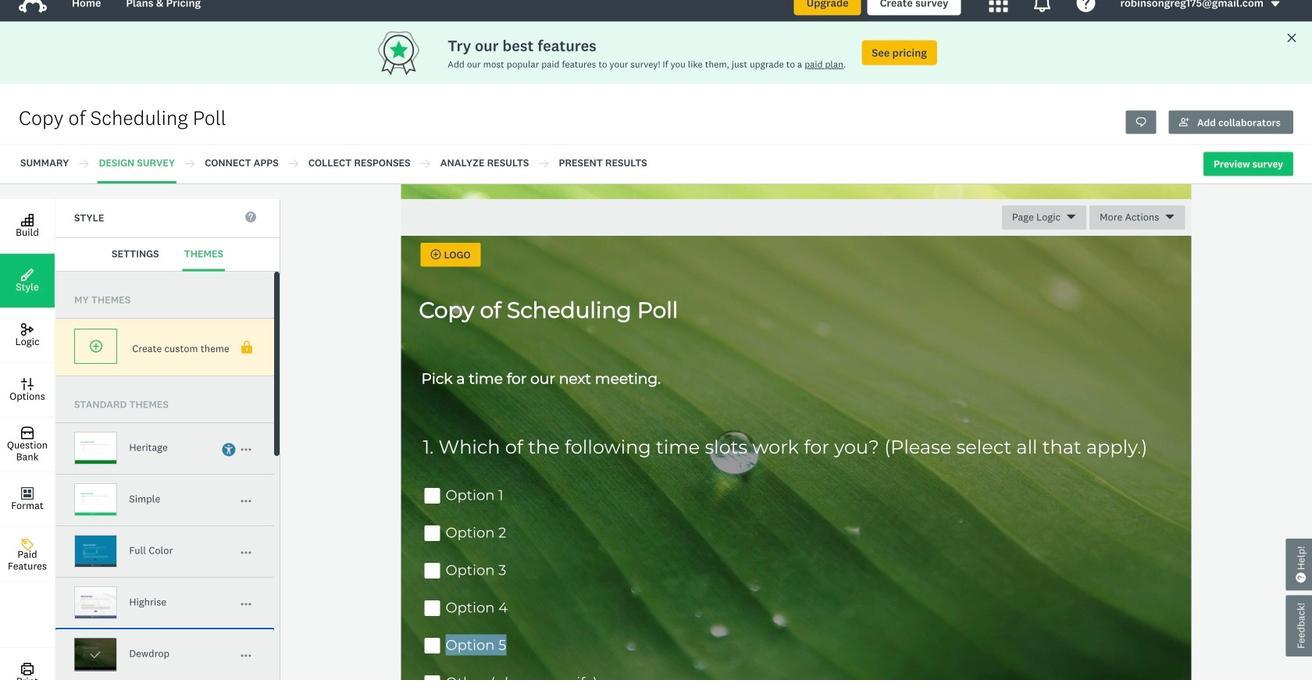 Task type: locate. For each thing, give the bounding box(es) containing it.
1 horizontal spatial products icon image
[[1033, 0, 1052, 12]]

surveymonkey logo image
[[19, 0, 47, 13]]

rewards image
[[375, 27, 448, 78]]

1 products icon image from the left
[[989, 0, 1008, 12]]

products icon image
[[989, 0, 1008, 12], [1033, 0, 1052, 12]]

0 horizontal spatial products icon image
[[989, 0, 1008, 12]]

help icon image
[[1077, 0, 1095, 12]]



Task type: vqa. For each thing, say whether or not it's contained in the screenshot.
the Dropdown arrow image
yes



Task type: describe. For each thing, give the bounding box(es) containing it.
dropdown arrow image
[[1270, 0, 1281, 9]]

2 products icon image from the left
[[1033, 0, 1052, 12]]



